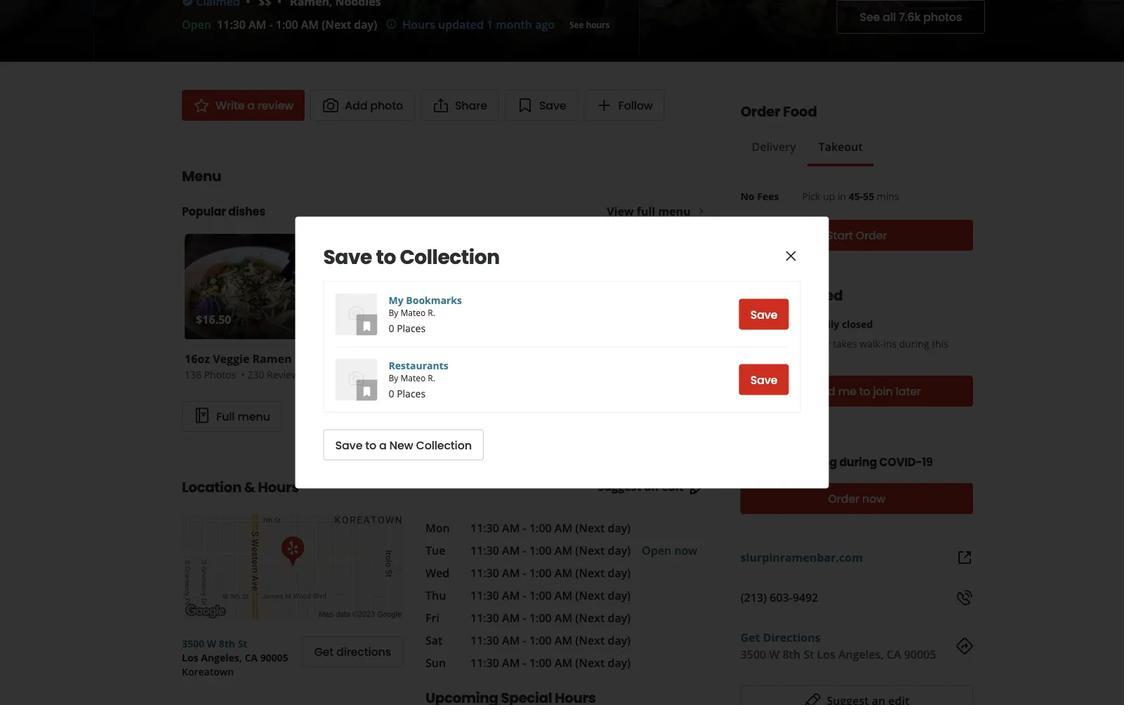 Task type: vqa. For each thing, say whether or not it's contained in the screenshot.
16 friends v2 icon to the bottom
no



Task type: locate. For each thing, give the bounding box(es) containing it.
7 11:30 am - 1:00 am (next day) from the top
[[471, 655, 631, 670]]

location
[[182, 478, 242, 497]]

w up koreatown
[[207, 637, 216, 650]]

waitlist down close icon at right top
[[741, 286, 794, 306]]

6 11:30 am - 1:00 am (next day) from the top
[[471, 633, 631, 648]]

bookmarks
[[406, 294, 462, 307]]

11:30 for mon
[[471, 520, 499, 536]]

a left new
[[379, 437, 387, 453]]

2 photo of slurpin' ramen bar - los angeles - los angeles, ca, us. image from the left
[[338, 0, 640, 62]]

1 mateo from the top
[[401, 307, 426, 319]]

get for get directions
[[314, 644, 334, 660]]

now for order now
[[862, 491, 886, 507]]

closed inside the waitlist temporarily closed the restaurant only takes walk-ins during this time.
[[842, 317, 873, 330]]

- for tue
[[523, 543, 527, 558]]

24 camera v2 image
[[322, 97, 339, 114], [348, 305, 365, 322], [348, 370, 365, 387]]

1 reviews from the left
[[267, 368, 304, 381]]

am
[[249, 17, 266, 32], [301, 17, 319, 32], [502, 520, 520, 536], [555, 520, 573, 536], [502, 543, 520, 558], [555, 543, 573, 558], [502, 565, 520, 580], [555, 565, 573, 580], [502, 588, 520, 603], [555, 588, 573, 603], [502, 610, 520, 625], [555, 610, 573, 625], [502, 633, 520, 648], [555, 633, 573, 648], [502, 655, 520, 670], [555, 655, 573, 670]]

my bookmarks by mateo r. 0 places
[[389, 294, 462, 335]]

1:00 for sun
[[529, 655, 552, 670]]

a inside button
[[379, 437, 387, 453]]

suggest an edit link
[[598, 478, 706, 495]]

reviews
[[267, 368, 304, 381], [413, 368, 450, 381], [705, 368, 742, 381]]

w inside 3500 w 8th st los angeles, ca 90005 koreatown
[[207, 637, 216, 650]]

167
[[331, 368, 348, 381]]

get for get directions 3500 w 8th st los angeles, ca 90005
[[741, 630, 760, 645]]

1 16 save v2 image from the top
[[361, 321, 373, 332]]

los inside 3500 w 8th st los angeles, ca 90005 koreatown
[[182, 651, 198, 664]]

1 vertical spatial open
[[642, 543, 672, 558]]

2 mateo from the top
[[401, 372, 426, 384]]

to for save to a new collection
[[365, 437, 376, 453]]

month
[[496, 17, 532, 32]]

menu left 14 chevron right outline icon
[[658, 204, 691, 219]]

2 11:30 am - 1:00 am (next day) from the top
[[471, 543, 631, 558]]

now down delivering during covid-19 on the bottom right
[[862, 491, 886, 507]]

see left all
[[860, 9, 880, 25]]

w down get directions link
[[769, 647, 780, 662]]

save up the $9.00
[[323, 243, 372, 271]]

1 horizontal spatial hours
[[403, 17, 435, 32]]

day) for tue
[[608, 543, 631, 558]]

1 vertical spatial by
[[389, 372, 398, 384]]

remind me to join later button
[[741, 376, 973, 407]]

1 horizontal spatial 90005
[[904, 647, 936, 662]]

places inside my bookmarks by mateo r. 0 places
[[397, 322, 426, 335]]

share
[[455, 97, 487, 113]]

get inside "location & hours" element
[[314, 644, 334, 660]]

8th inside get directions 3500 w 8th st los angeles, ca 90005
[[783, 647, 801, 662]]

reviews right 151
[[705, 368, 742, 381]]

to for save to collection
[[376, 243, 396, 271]]

24 phone v2 image
[[957, 589, 973, 606]]

day) for thu
[[608, 588, 631, 603]]

open inside "location & hours" element
[[642, 543, 672, 558]]

no
[[741, 189, 755, 203]]

location & hours element
[[159, 454, 731, 705]]

r. right 274
[[428, 372, 435, 384]]

0 horizontal spatial 24 pencil v2 image
[[689, 478, 706, 495]]

get inside get directions 3500 w 8th st los angeles, ca 90005
[[741, 630, 760, 645]]

write a review link
[[182, 90, 305, 121]]

1 vertical spatial order
[[856, 228, 887, 243]]

los inside get directions 3500 w 8th st los angeles, ca 90005
[[817, 647, 836, 662]]

hours right the 16 info v2 image
[[403, 17, 435, 32]]

0 down my
[[389, 322, 394, 335]]

0 inside my bookmarks by mateo r. 0 places
[[389, 322, 394, 335]]

1 vertical spatial menu
[[238, 408, 270, 424]]

save to a new collection button
[[323, 429, 484, 460]]

$16.50
[[196, 312, 231, 327]]

3500 down get directions link
[[741, 647, 766, 662]]

3500 up koreatown
[[182, 637, 204, 650]]

2 by from the top
[[389, 372, 398, 384]]

24 pencil v2 image
[[689, 478, 706, 495], [805, 693, 821, 705]]

delivering
[[780, 454, 837, 470]]

2 reviews from the left
[[413, 368, 450, 381]]

2 r. from the top
[[428, 372, 435, 384]]

delivering during covid-19
[[780, 454, 933, 470]]

get directions
[[314, 644, 391, 660]]

11:30 am - 1:00 am (next day) for mon
[[471, 520, 631, 536]]

0 horizontal spatial menu
[[238, 408, 270, 424]]

tab list containing delivery
[[741, 138, 874, 166]]

1 vertical spatial collection
[[416, 437, 472, 453]]

16 save v2 image up takoyaki
[[361, 321, 373, 332]]

0 horizontal spatial get
[[314, 644, 334, 660]]

directions
[[336, 644, 391, 660]]

closed up the temporarily
[[797, 286, 843, 306]]

(next for thu
[[575, 588, 605, 603]]

1 horizontal spatial photos
[[350, 368, 382, 381]]

open down 16 claim filled v2 image
[[182, 17, 211, 32]]

45-
[[849, 189, 863, 203]]

11:30 for wed
[[471, 565, 499, 580]]

hours updated 1 month ago
[[403, 17, 555, 32]]

follow
[[618, 97, 653, 113]]

1 horizontal spatial open
[[642, 543, 672, 558]]

new
[[390, 437, 413, 453]]

0 horizontal spatial st
[[238, 637, 248, 650]]

1 horizontal spatial w
[[769, 647, 780, 662]]

view
[[607, 204, 634, 219]]

now inside "location & hours" element
[[675, 543, 698, 558]]

2 places from the top
[[397, 387, 426, 400]]

24 camera v2 image left my
[[348, 305, 365, 322]]

save button left 24 add v2 image
[[505, 90, 578, 121]]

1 horizontal spatial see
[[860, 9, 880, 25]]

later
[[896, 383, 921, 399]]

a right write
[[247, 97, 255, 113]]

1 vertical spatial 0
[[389, 387, 394, 400]]

waitlist inside the waitlist temporarily closed the restaurant only takes walk-ins during this time.
[[741, 317, 779, 330]]

0 vertical spatial a
[[247, 97, 255, 113]]

order down delivering during covid-19 on the bottom right
[[828, 491, 860, 507]]

11:30
[[217, 17, 246, 32], [471, 520, 499, 536], [471, 543, 499, 558], [471, 565, 499, 580], [471, 588, 499, 603], [471, 610, 499, 625], [471, 633, 499, 648], [471, 655, 499, 670]]

(next
[[322, 17, 351, 32], [575, 520, 605, 536], [575, 543, 605, 558], [575, 565, 605, 580], [575, 588, 605, 603], [575, 610, 605, 625], [575, 633, 605, 648], [575, 655, 605, 670]]

tab list
[[741, 138, 874, 166]]

1 vertical spatial waitlist
[[741, 317, 779, 330]]

1 r. from the top
[[428, 307, 435, 319]]

photos down veggie
[[204, 368, 236, 381]]

1 waitlist from the top
[[741, 286, 794, 306]]

1 horizontal spatial 24 pencil v2 image
[[805, 693, 821, 705]]

order up delivery
[[741, 102, 781, 122]]

photo of slurpin' ramen bar - los angeles - los angeles, ca, us. image
[[94, 0, 338, 62], [338, 0, 640, 62], [640, 0, 909, 62], [909, 0, 1124, 62]]

(next for sat
[[575, 633, 605, 648]]

11:30 am - 1:00 am (next day) for sat
[[471, 633, 631, 648]]

order right the start
[[856, 228, 887, 243]]

full menu link
[[182, 401, 282, 432]]

hours right &
[[258, 478, 299, 497]]

4 11:30 am - 1:00 am (next day) from the top
[[471, 588, 631, 603]]

me
[[838, 383, 857, 399]]

1 horizontal spatial 3500
[[741, 647, 766, 662]]

1 vertical spatial hours
[[258, 478, 299, 497]]

2 horizontal spatial reviews
[[705, 368, 742, 381]]

open down suggest an edit link
[[642, 543, 672, 558]]

angeles, inside get directions 3500 w 8th st los angeles, ca 90005
[[839, 647, 884, 662]]

reviews right 274
[[413, 368, 450, 381]]

takoyaki 167 photos
[[331, 351, 382, 381]]

2 vertical spatial save button
[[739, 364, 789, 395]]

1 horizontal spatial a
[[379, 437, 387, 453]]

24 pencil v2 image down get directions 3500 w 8th st los angeles, ca 90005
[[805, 693, 821, 705]]

info alert
[[386, 16, 555, 33]]

during right ins
[[900, 337, 930, 350]]

save button
[[505, 90, 578, 121], [739, 299, 789, 330], [739, 364, 789, 395]]

get left directions
[[314, 644, 334, 660]]

1 vertical spatial r.
[[428, 372, 435, 384]]

food
[[783, 102, 817, 122]]

11:30 am - 1:00 am (next day) for tue
[[471, 543, 631, 558]]

open for open now
[[642, 543, 672, 558]]

next image
[[682, 275, 697, 292]]

0 down 274
[[389, 387, 394, 400]]

1:00 for tue
[[529, 543, 552, 558]]

mateo inside my bookmarks by mateo r. 0 places
[[401, 307, 426, 319]]

photo of slurpin' ramen bar - los angeles - los angeles, ca, us. this was a bowl of deliciousness. i'll definitely be back. image
[[0, 0, 94, 62]]

see left hours
[[570, 19, 584, 31]]

11:30 for tue
[[471, 543, 499, 558]]

save left new
[[335, 437, 363, 453]]

0 horizontal spatial 8th
[[219, 637, 235, 650]]

1 vertical spatial a
[[379, 437, 387, 453]]

order for now
[[828, 491, 860, 507]]

1 vertical spatial places
[[397, 387, 426, 400]]

24 star v2 image
[[193, 97, 210, 114]]

1 vertical spatial 16 save v2 image
[[361, 386, 373, 397]]

1 horizontal spatial angeles,
[[839, 647, 884, 662]]

view full menu link
[[607, 204, 706, 219]]

save to a new collection
[[335, 437, 472, 453]]

koreatown
[[182, 665, 234, 678]]

all
[[883, 9, 896, 25]]

0 vertical spatial now
[[862, 491, 886, 507]]

16 claim filled v2 image
[[182, 0, 193, 7]]

restaurants link
[[389, 359, 449, 372]]

0 horizontal spatial reviews
[[267, 368, 304, 381]]

24 share v2 image
[[433, 97, 449, 114]]

0 horizontal spatial open
[[182, 17, 211, 32]]

24 camera v2 image inside the add photo link
[[322, 97, 339, 114]]

151 reviews link
[[623, 234, 752, 381]]

remind me to join later
[[793, 383, 921, 399]]

in
[[838, 189, 846, 203]]

2 16 save v2 image from the top
[[361, 386, 373, 397]]

takoyaki image
[[331, 234, 460, 339]]

tue
[[426, 543, 446, 558]]

1 vertical spatial save button
[[739, 299, 789, 330]]

0 horizontal spatial 3500
[[182, 637, 204, 650]]

4 photo of slurpin' ramen bar - los angeles - los angeles, ca, us. image from the left
[[909, 0, 1124, 62]]

save button for my bookmarks
[[739, 299, 789, 330]]

0 inside restaurants by mateo r. 0 places
[[389, 387, 394, 400]]

see hours link
[[563, 17, 616, 34]]

0 horizontal spatial a
[[247, 97, 255, 113]]

1 horizontal spatial los
[[817, 647, 836, 662]]

mon
[[426, 520, 450, 536]]

1 horizontal spatial st
[[804, 647, 814, 662]]

w inside get directions 3500 w 8th st los angeles, ca 90005
[[769, 647, 780, 662]]

2 0 from the top
[[389, 387, 394, 400]]

mateo inside restaurants by mateo r. 0 places
[[401, 372, 426, 384]]

0 horizontal spatial ca
[[245, 651, 258, 664]]

0 vertical spatial places
[[397, 322, 426, 335]]

24 pencil v2 image right edit
[[689, 478, 706, 495]]

0 horizontal spatial see
[[570, 19, 584, 31]]

1 horizontal spatial get
[[741, 630, 760, 645]]

3500 inside 3500 w 8th st los angeles, ca 90005 koreatown
[[182, 637, 204, 650]]

2 vertical spatial order
[[828, 491, 860, 507]]

16 save v2 image
[[361, 321, 373, 332], [361, 386, 373, 397]]

- for thu
[[523, 588, 527, 603]]

collection
[[400, 243, 500, 271], [416, 437, 472, 453]]

1 horizontal spatial during
[[900, 337, 930, 350]]

r.
[[428, 307, 435, 319], [428, 372, 435, 384]]

5 11:30 am - 1:00 am (next day) from the top
[[471, 610, 631, 625]]

24 camera v2 image for restaurants
[[348, 370, 365, 387]]

save button for restaurants
[[739, 364, 789, 395]]

1 vertical spatial 24 camera v2 image
[[348, 305, 365, 322]]

waitlist for waitlist temporarily closed the restaurant only takes walk-ins during this time.
[[741, 317, 779, 330]]

save button down the
[[739, 364, 789, 395]]

updated
[[438, 17, 484, 32]]

2 photos from the left
[[350, 368, 382, 381]]

restaurant
[[760, 337, 808, 350]]

1 vertical spatial during
[[840, 454, 877, 470]]

0 vertical spatial hours
[[403, 17, 435, 32]]

24 camera v2 image right 167
[[348, 370, 365, 387]]

day)
[[354, 17, 377, 32], [608, 520, 631, 536], [608, 543, 631, 558], [608, 565, 631, 580], [608, 588, 631, 603], [608, 610, 631, 625], [608, 633, 631, 648], [608, 655, 631, 670]]

menu element
[[159, 143, 755, 432]]

0 vertical spatial r.
[[428, 307, 435, 319]]

a
[[247, 97, 255, 113], [379, 437, 387, 453]]

places down "my bookmarks" link in the left top of the page
[[397, 322, 426, 335]]

full menu
[[216, 408, 270, 424]]

1 horizontal spatial menu
[[658, 204, 691, 219]]

to right "me"
[[860, 383, 871, 399]]

menu
[[182, 166, 221, 186]]

my bookmarks link
[[389, 294, 462, 307]]

16 info v2 image
[[386, 18, 397, 30]]

0 vertical spatial save button
[[505, 90, 578, 121]]

day) for mon
[[608, 520, 631, 536]]

24 pencil v2 image inside "location & hours" element
[[689, 478, 706, 495]]

0 vertical spatial 0
[[389, 322, 394, 335]]

ca inside get directions 3500 w 8th st los angeles, ca 90005
[[887, 647, 901, 662]]

r. inside my bookmarks by mateo r. 0 places
[[428, 307, 435, 319]]

1 vertical spatial now
[[675, 543, 698, 558]]

order
[[741, 102, 781, 122], [856, 228, 887, 243], [828, 491, 860, 507]]

0 horizontal spatial angeles,
[[201, 651, 242, 664]]

0 horizontal spatial los
[[182, 651, 198, 664]]

reviews down the ramen
[[267, 368, 304, 381]]

during inside the waitlist temporarily closed the restaurant only takes walk-ins during this time.
[[900, 337, 930, 350]]

1 by from the top
[[389, 307, 398, 319]]

1 photos from the left
[[204, 368, 236, 381]]

16 save v2 image for 0
[[361, 321, 373, 332]]

16oz
[[185, 351, 210, 366]]

now
[[862, 491, 886, 507], [675, 543, 698, 558]]

get down (213)
[[741, 630, 760, 645]]

1 places from the top
[[397, 322, 426, 335]]

1 11:30 am - 1:00 am (next day) from the top
[[471, 520, 631, 536]]

during up order now link
[[840, 454, 877, 470]]

16 save v2 image down takoyaki 167 photos
[[361, 386, 373, 397]]

day) for sun
[[608, 655, 631, 670]]

los down directions
[[817, 647, 836, 662]]

0 horizontal spatial photos
[[204, 368, 236, 381]]

1 vertical spatial 24 pencil v2 image
[[805, 693, 821, 705]]

waitlist up the
[[741, 317, 779, 330]]

0 horizontal spatial w
[[207, 637, 216, 650]]

los up koreatown
[[182, 651, 198, 664]]

save button up the
[[739, 299, 789, 330]]

0 vertical spatial mateo
[[401, 307, 426, 319]]

r. right my
[[428, 307, 435, 319]]

24 camera v2 image left add
[[322, 97, 339, 114]]

to inside save to a new collection button
[[365, 437, 376, 453]]

menu right the full
[[238, 408, 270, 424]]

0 vertical spatial menu
[[658, 204, 691, 219]]

0 vertical spatial during
[[900, 337, 930, 350]]

8th up koreatown
[[219, 637, 235, 650]]

write
[[216, 97, 245, 113]]

1 horizontal spatial ca
[[887, 647, 901, 662]]

ca
[[887, 647, 901, 662], [245, 651, 258, 664]]

suggest
[[598, 479, 642, 494]]

photos inside '16oz veggie ramen 136 photos'
[[204, 368, 236, 381]]

no fees
[[741, 189, 779, 203]]

collection right new
[[416, 437, 472, 453]]

view full menu
[[607, 204, 691, 219]]

230 reviews
[[248, 368, 304, 381]]

now down edit
[[675, 543, 698, 558]]

1:00 for mon
[[529, 520, 552, 536]]

save to collection dialog
[[0, 0, 1124, 705]]

24 directions v2 image
[[957, 638, 973, 655]]

0 vertical spatial 24 camera v2 image
[[322, 97, 339, 114]]

0 vertical spatial 16 save v2 image
[[361, 321, 373, 332]]

start order
[[827, 228, 887, 243]]

st
[[238, 637, 248, 650], [804, 647, 814, 662]]

1 vertical spatial closed
[[842, 317, 873, 330]]

closed up the takes
[[842, 317, 873, 330]]

takes
[[833, 337, 857, 350]]

hours
[[403, 17, 435, 32], [258, 478, 299, 497]]

to
[[376, 243, 396, 271], [860, 383, 871, 399], [365, 437, 376, 453]]

1 vertical spatial mateo
[[401, 372, 426, 384]]

photos
[[924, 9, 962, 25]]

2 vertical spatial to
[[365, 437, 376, 453]]

waitlist
[[741, 286, 794, 306], [741, 317, 779, 330]]

2 waitlist from the top
[[741, 317, 779, 330]]

1 vertical spatial to
[[860, 383, 871, 399]]

3 11:30 am - 1:00 am (next day) from the top
[[471, 565, 631, 580]]

2 vertical spatial 24 camera v2 image
[[348, 370, 365, 387]]

(next for fri
[[575, 610, 605, 625]]

8th down directions
[[783, 647, 801, 662]]

1 horizontal spatial 8th
[[783, 647, 801, 662]]

8th inside 3500 w 8th st los angeles, ca 90005 koreatown
[[219, 637, 235, 650]]

see for see all 7.6k photos
[[860, 9, 880, 25]]

3500 w 8th st link
[[182, 637, 248, 650]]

16oz veggie ramen image
[[185, 234, 314, 339]]

bulgogi egg roll image
[[477, 234, 606, 339]]

order inside button
[[856, 228, 887, 243]]

to up my
[[376, 243, 396, 271]]

collection up "bookmarks"
[[400, 243, 500, 271]]

thu
[[426, 588, 446, 603]]

photos down takoyaki
[[350, 368, 382, 381]]

0 vertical spatial 24 pencil v2 image
[[689, 478, 706, 495]]

to left new
[[365, 437, 376, 453]]

0 vertical spatial order
[[741, 102, 781, 122]]

sun
[[426, 655, 446, 670]]

places down 274
[[397, 387, 426, 400]]

0 vertical spatial to
[[376, 243, 396, 271]]

1 0 from the top
[[389, 322, 394, 335]]

14 chevron right outline image
[[696, 207, 706, 216]]

closed
[[797, 286, 843, 306], [842, 317, 873, 330]]

veggie
[[213, 351, 250, 366]]

0 horizontal spatial hours
[[258, 478, 299, 497]]

0 horizontal spatial now
[[675, 543, 698, 558]]

waitlist temporarily closed the restaurant only takes walk-ins during this time.
[[741, 317, 949, 364]]

24 camera v2 image for my bookmarks
[[348, 305, 365, 322]]

1 horizontal spatial now
[[862, 491, 886, 507]]

0 vertical spatial waitlist
[[741, 286, 794, 306]]

0 vertical spatial by
[[389, 307, 398, 319]]

0 vertical spatial open
[[182, 17, 211, 32]]

0 horizontal spatial 90005
[[260, 651, 288, 664]]

1 horizontal spatial reviews
[[413, 368, 450, 381]]

full
[[637, 204, 656, 219]]



Task type: describe. For each thing, give the bounding box(es) containing it.
11:30 for thu
[[471, 588, 499, 603]]

(next for mon
[[575, 520, 605, 536]]

11:30 am - 1:00 am (next day) for thu
[[471, 588, 631, 603]]

fees
[[757, 189, 779, 203]]

order now link
[[741, 483, 973, 514]]

only
[[811, 337, 830, 350]]

an
[[645, 479, 659, 494]]

st inside 3500 w 8th st los angeles, ca 90005 koreatown
[[238, 637, 248, 650]]

11:30 for sat
[[471, 633, 499, 648]]

see all 7.6k photos
[[860, 9, 962, 25]]

3 photo of slurpin' ramen bar - los angeles - los angeles, ca, us. image from the left
[[640, 0, 909, 62]]

274 reviews
[[394, 368, 450, 381]]

up
[[823, 189, 835, 203]]

by inside restaurants by mateo r. 0 places
[[389, 372, 398, 384]]

3500 inside get directions 3500 w 8th st los angeles, ca 90005
[[741, 647, 766, 662]]

16 save v2 image for places
[[361, 386, 373, 397]]

dishes
[[228, 203, 265, 219]]

save to collection region
[[323, 243, 801, 460]]

get directions link
[[302, 636, 403, 667]]

1 photo of slurpin' ramen bar - los angeles - los angeles, ca, us. image from the left
[[94, 0, 338, 62]]

3500 w 8th st los angeles, ca 90005 koreatown
[[182, 637, 288, 678]]

1:00 for thu
[[529, 588, 552, 603]]

order for food
[[741, 102, 781, 122]]

join
[[873, 383, 893, 399]]

- for wed
[[523, 565, 527, 580]]

write a review
[[216, 97, 294, 113]]

90005 inside get directions 3500 w 8th st los angeles, ca 90005
[[904, 647, 936, 662]]

to inside remind me to join later button
[[860, 383, 871, 399]]

edit
[[662, 479, 684, 494]]

save up the
[[751, 307, 778, 322]]

wed
[[426, 565, 450, 580]]

angeles, inside 3500 w 8th st los angeles, ca 90005 koreatown
[[201, 651, 242, 664]]

takeout
[[819, 139, 863, 154]]

share button
[[421, 90, 499, 121]]

11:30 am - 1:00 am (next day) for sun
[[471, 655, 631, 670]]

by inside my bookmarks by mateo r. 0 places
[[389, 307, 398, 319]]

hours
[[586, 19, 610, 31]]

walk-
[[860, 337, 884, 350]]

230
[[248, 368, 264, 381]]

hours inside "info" alert
[[403, 17, 435, 32]]

(213) 603-9492
[[741, 590, 819, 605]]

order food
[[741, 102, 817, 122]]

(213)
[[741, 590, 767, 605]]

24 menu v2 image
[[194, 407, 211, 424]]

delivery
[[752, 139, 796, 154]]

popular dishes
[[182, 203, 265, 219]]

see for see hours
[[570, 19, 584, 31]]

reviews for photos
[[413, 368, 450, 381]]

1
[[487, 17, 493, 32]]

$9.00
[[342, 312, 371, 327]]

0 horizontal spatial during
[[840, 454, 877, 470]]

full
[[216, 408, 235, 424]]

close image
[[783, 248, 800, 264]]

7.6k
[[899, 9, 921, 25]]

r. inside restaurants by mateo r. 0 places
[[428, 372, 435, 384]]

pick up in 45-55 mins
[[802, 189, 899, 203]]

sesame chicken image
[[623, 234, 752, 339]]

274
[[394, 368, 410, 381]]

ramen
[[253, 351, 292, 366]]

st inside get directions 3500 w 8th st los angeles, ca 90005
[[804, 647, 814, 662]]

3 reviews from the left
[[705, 368, 742, 381]]

map image
[[182, 514, 403, 619]]

popular
[[182, 203, 226, 219]]

restaurants by mateo r. 0 places
[[389, 359, 449, 400]]

reviews for ramen
[[267, 368, 304, 381]]

&
[[244, 478, 255, 497]]

this
[[932, 337, 949, 350]]

day) for sat
[[608, 633, 631, 648]]

mins
[[877, 189, 899, 203]]

(next for sun
[[575, 655, 605, 670]]

restaurants
[[389, 359, 449, 372]]

covid-
[[880, 454, 922, 470]]

see hours
[[570, 19, 610, 31]]

sat
[[426, 633, 443, 648]]

photo
[[370, 97, 403, 113]]

the
[[741, 337, 758, 350]]

save right 24 save outline v2 image
[[539, 97, 567, 113]]

follow button
[[584, 90, 665, 121]]

get directions link
[[741, 630, 821, 645]]

add photo
[[345, 97, 403, 113]]

open for open 11:30 am - 1:00 am (next day)
[[182, 17, 211, 32]]

see all 7.6k photos link
[[837, 0, 985, 34]]

603-
[[770, 590, 793, 605]]

waitlist closed
[[741, 286, 843, 306]]

start
[[827, 228, 853, 243]]

55
[[863, 189, 875, 203]]

day) for fri
[[608, 610, 631, 625]]

suggest an edit
[[598, 479, 684, 494]]

ins
[[884, 337, 897, 350]]

90005 inside 3500 w 8th st los angeles, ca 90005 koreatown
[[260, 651, 288, 664]]

16oz veggie ramen 136 photos
[[185, 351, 292, 381]]

11:30 am - 1:00 am (next day) for wed
[[471, 565, 631, 580]]

review
[[258, 97, 294, 113]]

- for fri
[[523, 610, 527, 625]]

1:00 for wed
[[529, 565, 552, 580]]

ago
[[535, 17, 555, 32]]

directions
[[763, 630, 821, 645]]

11:30 for fri
[[471, 610, 499, 625]]

remind
[[793, 383, 836, 399]]

day) for wed
[[608, 565, 631, 580]]

(next for tue
[[575, 543, 605, 558]]

ca inside 3500 w 8th st los angeles, ca 90005 koreatown
[[245, 651, 258, 664]]

collection inside button
[[416, 437, 472, 453]]

hours inside "location & hours" element
[[258, 478, 299, 497]]

(next for wed
[[575, 565, 605, 580]]

photos inside takoyaki 167 photos
[[350, 368, 382, 381]]

previous image
[[191, 275, 206, 292]]

1:00 for fri
[[529, 610, 552, 625]]

order now
[[828, 491, 886, 507]]

24 save outline v2 image
[[517, 97, 534, 114]]

151 reviews
[[686, 368, 742, 381]]

waitlist for waitlist closed
[[741, 286, 794, 306]]

11:30 for sun
[[471, 655, 499, 670]]

slurpinramenbar.com
[[741, 550, 863, 565]]

151
[[686, 368, 703, 381]]

- for sat
[[523, 633, 527, 648]]

0 vertical spatial collection
[[400, 243, 500, 271]]

takeout tab panel
[[741, 166, 874, 172]]

add
[[345, 97, 368, 113]]

save down time.
[[751, 372, 778, 388]]

1:00 for sat
[[529, 633, 552, 648]]

menu inside the full menu link
[[238, 408, 270, 424]]

now for open now
[[675, 543, 698, 558]]

0 vertical spatial closed
[[797, 286, 843, 306]]

slurpinramenbar.com link
[[741, 550, 863, 565]]

add photo link
[[310, 90, 415, 121]]

takoyaki
[[331, 351, 382, 366]]

- for mon
[[523, 520, 527, 536]]

24 external link v2 image
[[957, 549, 973, 566]]

- for sun
[[523, 655, 527, 670]]

24 add v2 image
[[596, 97, 613, 114]]

temporarily
[[781, 317, 840, 330]]

places inside restaurants by mateo r. 0 places
[[397, 387, 426, 400]]

pick
[[802, 189, 821, 203]]

11:30 am - 1:00 am (next day) for fri
[[471, 610, 631, 625]]

9492
[[793, 590, 819, 605]]



